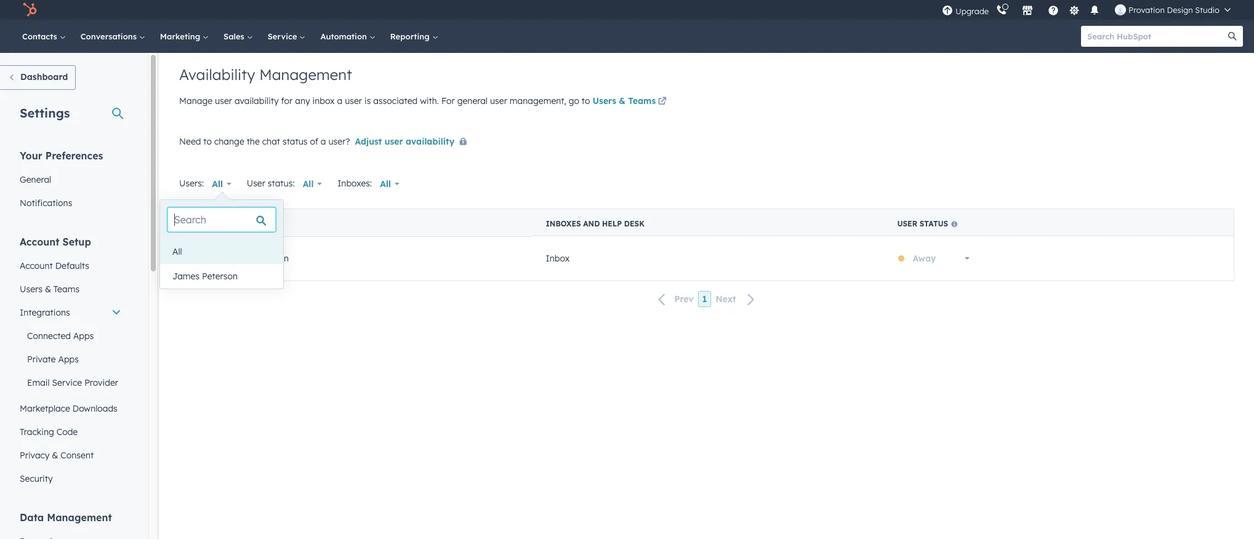 Task type: describe. For each thing, give the bounding box(es) containing it.
all for inboxes:
[[380, 179, 391, 190]]

tracking code link
[[12, 421, 129, 444]]

availability for manage
[[235, 95, 279, 107]]

Search search field
[[167, 208, 276, 232]]

tracking
[[20, 427, 54, 438]]

inbox
[[313, 95, 335, 107]]

the
[[247, 136, 260, 147]]

code
[[56, 427, 78, 438]]

privacy
[[20, 450, 50, 461]]

of
[[310, 136, 318, 147]]

2 vertical spatial &
[[52, 450, 58, 461]]

upgrade image
[[942, 5, 953, 16]]

status:
[[268, 178, 295, 189]]

manage
[[179, 95, 213, 107]]

provation
[[1129, 5, 1165, 15]]

status
[[283, 136, 308, 147]]

user for user status
[[897, 219, 917, 228]]

and
[[583, 219, 600, 228]]

downloads
[[72, 403, 118, 414]]

apps for connected apps
[[73, 331, 94, 342]]

your
[[20, 150, 42, 162]]

user?
[[328, 136, 350, 147]]

calling icon image
[[996, 5, 1007, 16]]

inboxes and help desk
[[546, 219, 645, 228]]

search button
[[1222, 26, 1243, 47]]

apps for private apps
[[58, 354, 79, 365]]

reporting
[[390, 31, 432, 41]]

away button
[[905, 246, 977, 271]]

conversations
[[80, 31, 139, 41]]

help
[[602, 219, 622, 228]]

& for setup
[[45, 284, 51, 295]]

with.
[[420, 95, 439, 107]]

provation design studio
[[1129, 5, 1220, 15]]

your preferences
[[20, 150, 103, 162]]

conversations link
[[73, 20, 153, 53]]

inboxes:
[[338, 178, 372, 189]]

contacts
[[22, 31, 60, 41]]

account defaults
[[20, 260, 89, 272]]

settings link
[[1067, 3, 1082, 16]]

account for account defaults
[[20, 260, 53, 272]]

1 horizontal spatial james
[[224, 253, 251, 264]]

users:
[[179, 178, 204, 189]]

& for management
[[619, 95, 626, 107]]

reporting link
[[383, 20, 445, 53]]

email service provider link
[[12, 371, 129, 395]]

all for user status:
[[303, 179, 314, 190]]

service inside account setup element
[[52, 377, 82, 389]]

dashboard link
[[0, 65, 76, 90]]

search image
[[1228, 32, 1237, 41]]

general
[[20, 174, 51, 185]]

availability management
[[179, 65, 352, 84]]

data
[[20, 512, 44, 524]]

1 horizontal spatial peterson
[[253, 253, 289, 264]]

Search HubSpot search field
[[1081, 26, 1232, 47]]

marketplace
[[20, 403, 70, 414]]

consent
[[61, 450, 94, 461]]

all inside button
[[172, 246, 182, 257]]

user status:
[[247, 178, 295, 189]]

security link
[[12, 467, 129, 491]]

adjust user availability
[[355, 136, 454, 147]]

pagination navigation
[[179, 291, 1235, 308]]

email
[[27, 377, 50, 389]]

1
[[702, 294, 707, 305]]

james peterson button
[[160, 264, 283, 289]]

design
[[1167, 5, 1193, 15]]

0 vertical spatial to
[[582, 95, 590, 107]]

users & teams for management
[[593, 95, 656, 107]]

sales link
[[216, 20, 260, 53]]

1 button
[[698, 291, 711, 307]]

next
[[716, 294, 736, 305]]

marketplaces image
[[1022, 6, 1033, 17]]

manage user availability for any inbox a user is associated with. for general user management, go to
[[179, 95, 593, 107]]

setup
[[63, 236, 91, 248]]

sales
[[224, 31, 247, 41]]

calling icon button
[[991, 2, 1012, 18]]

preferences
[[45, 150, 103, 162]]

help image
[[1048, 6, 1059, 17]]

adjust
[[355, 136, 382, 147]]

all button
[[160, 240, 283, 264]]

connected apps link
[[12, 324, 129, 348]]

general
[[457, 95, 488, 107]]

prev
[[674, 294, 694, 305]]

private
[[27, 354, 56, 365]]

account for account setup
[[20, 236, 59, 248]]

is
[[365, 95, 371, 107]]

list box containing all
[[160, 240, 283, 289]]

next button
[[711, 291, 763, 308]]

your preferences element
[[12, 149, 129, 215]]

general link
[[12, 168, 129, 191]]



Task type: vqa. For each thing, say whether or not it's contained in the screenshot.
the topmost access type
no



Task type: locate. For each thing, give the bounding box(es) containing it.
contacts link
[[15, 20, 73, 53]]

1 all button from the left
[[295, 172, 330, 196]]

user inside button
[[385, 136, 403, 147]]

availability down with.
[[406, 136, 454, 147]]

all button for inboxes:
[[372, 172, 407, 196]]

all button left inboxes:
[[295, 172, 330, 196]]

0 vertical spatial apps
[[73, 331, 94, 342]]

1 vertical spatial teams
[[53, 284, 79, 295]]

to right need
[[203, 136, 212, 147]]

1 vertical spatial peterson
[[202, 271, 238, 282]]

1 horizontal spatial a
[[337, 95, 342, 107]]

user up all button
[[195, 219, 215, 229]]

0 horizontal spatial to
[[203, 136, 212, 147]]

0 vertical spatial management
[[259, 65, 352, 84]]

studio
[[1195, 5, 1220, 15]]

any
[[295, 95, 310, 107]]

availability for adjust
[[406, 136, 454, 147]]

all button down adjust user availability
[[372, 172, 407, 196]]

0 vertical spatial peterson
[[253, 253, 289, 264]]

1 vertical spatial james
[[172, 271, 200, 282]]

integrations button
[[12, 301, 129, 324]]

all button
[[204, 172, 239, 196]]

privacy & consent link
[[12, 444, 129, 467]]

1 horizontal spatial all button
[[372, 172, 407, 196]]

email service provider
[[27, 377, 118, 389]]

teams for setup
[[53, 284, 79, 295]]

james peterson down search 'search box'
[[224, 253, 289, 264]]

0 horizontal spatial teams
[[53, 284, 79, 295]]

link opens in a new window image
[[658, 97, 667, 107]]

james peterson
[[224, 253, 289, 264], [172, 271, 238, 282]]

james down search 'search box'
[[224, 253, 251, 264]]

1 vertical spatial availability
[[406, 136, 454, 147]]

0 vertical spatial a
[[337, 95, 342, 107]]

service link
[[260, 20, 313, 53]]

1 user from the left
[[897, 219, 917, 228]]

1 account from the top
[[20, 236, 59, 248]]

users
[[593, 95, 616, 107], [20, 284, 42, 295]]

1 horizontal spatial &
[[52, 450, 58, 461]]

settings
[[20, 105, 70, 121]]

management down security link
[[47, 512, 112, 524]]

0 horizontal spatial users & teams
[[20, 284, 79, 295]]

management for data management
[[47, 512, 112, 524]]

users & teams left link opens in a new window image
[[593, 95, 656, 107]]

provider
[[84, 377, 118, 389]]

help button
[[1043, 0, 1064, 20]]

management for availability management
[[259, 65, 352, 84]]

teams for management
[[628, 95, 656, 107]]

james down all button
[[172, 271, 200, 282]]

management inside the data management element
[[47, 512, 112, 524]]

a
[[337, 95, 342, 107], [321, 136, 326, 147]]

availability
[[235, 95, 279, 107], [406, 136, 454, 147]]

availability inside button
[[406, 136, 454, 147]]

1 horizontal spatial service
[[268, 31, 300, 41]]

james inside button
[[172, 271, 200, 282]]

all right users:
[[212, 179, 223, 190]]

users & teams link
[[593, 95, 669, 110], [12, 278, 129, 301]]

& up integrations
[[45, 284, 51, 295]]

users inside account setup element
[[20, 284, 42, 295]]

list box
[[160, 240, 283, 289]]

settings image
[[1069, 5, 1080, 16]]

privacy & consent
[[20, 450, 94, 461]]

1 horizontal spatial teams
[[628, 95, 656, 107]]

users & teams for setup
[[20, 284, 79, 295]]

notifications link
[[12, 191, 129, 215]]

1 vertical spatial apps
[[58, 354, 79, 365]]

marketplace downloads
[[20, 403, 118, 414]]

user
[[897, 219, 917, 228], [195, 219, 215, 229]]

defaults
[[55, 260, 89, 272]]

users & teams up integrations
[[20, 284, 79, 295]]

all right status:
[[303, 179, 314, 190]]

users & teams link for setup
[[12, 278, 129, 301]]

status
[[920, 219, 948, 228]]

prev button
[[651, 291, 698, 308]]

teams
[[628, 95, 656, 107], [53, 284, 79, 295]]

james peterson down all button
[[172, 271, 238, 282]]

0 vertical spatial availability
[[235, 95, 279, 107]]

automation
[[320, 31, 369, 41]]

1 vertical spatial a
[[321, 136, 326, 147]]

users & teams inside account setup element
[[20, 284, 79, 295]]

james peterson inside button
[[172, 271, 238, 282]]

user for user
[[195, 219, 215, 229]]

1 horizontal spatial to
[[582, 95, 590, 107]]

user
[[215, 95, 232, 107], [345, 95, 362, 107], [490, 95, 507, 107], [385, 136, 403, 147]]

account down account setup
[[20, 260, 53, 272]]

data management element
[[12, 511, 129, 539]]

users up integrations
[[20, 284, 42, 295]]

management,
[[510, 95, 566, 107]]

marketplace downloads link
[[12, 397, 129, 421]]

all right inboxes:
[[380, 179, 391, 190]]

2 all button from the left
[[372, 172, 407, 196]]

peterson
[[253, 253, 289, 264], [202, 271, 238, 282]]

account setup
[[20, 236, 91, 248]]

chat
[[262, 136, 280, 147]]

0 vertical spatial service
[[268, 31, 300, 41]]

inboxes
[[546, 219, 581, 228]]

for
[[441, 95, 455, 107]]

link opens in a new window image
[[658, 95, 667, 110]]

teams down account defaults link
[[53, 284, 79, 295]]

1 horizontal spatial management
[[259, 65, 352, 84]]

users & teams link right the go
[[593, 95, 669, 110]]

1 vertical spatial management
[[47, 512, 112, 524]]

users for availability management
[[593, 95, 616, 107]]

0 horizontal spatial peterson
[[202, 271, 238, 282]]

private apps
[[27, 354, 79, 365]]

go
[[569, 95, 579, 107]]

1 horizontal spatial availability
[[406, 136, 454, 147]]

2 user from the left
[[195, 219, 215, 229]]

availability down availability management
[[235, 95, 279, 107]]

0 vertical spatial account
[[20, 236, 59, 248]]

hubspot link
[[15, 2, 46, 17]]

users for account setup
[[20, 284, 42, 295]]

apps up email service provider link
[[58, 354, 79, 365]]

desk
[[624, 219, 645, 228]]

0 vertical spatial users
[[593, 95, 616, 107]]

marketing
[[160, 31, 203, 41]]

availability
[[179, 65, 255, 84]]

0 vertical spatial &
[[619, 95, 626, 107]]

marketplaces button
[[1015, 0, 1041, 20]]

peterson inside button
[[202, 271, 238, 282]]

change
[[214, 136, 244, 147]]

data management
[[20, 512, 112, 524]]

0 horizontal spatial a
[[321, 136, 326, 147]]

notifications
[[20, 198, 72, 209]]

1 vertical spatial to
[[203, 136, 212, 147]]

users & teams
[[593, 95, 656, 107], [20, 284, 79, 295]]

integrations
[[20, 307, 70, 318]]

management up any
[[259, 65, 352, 84]]

0 horizontal spatial user
[[195, 219, 215, 229]]

automation link
[[313, 20, 383, 53]]

0 horizontal spatial availability
[[235, 95, 279, 107]]

2 account from the top
[[20, 260, 53, 272]]

james
[[224, 253, 251, 264], [172, 271, 200, 282]]

a right of
[[321, 136, 326, 147]]

1 vertical spatial james peterson
[[172, 271, 238, 282]]

james peterson image
[[1115, 4, 1126, 15]]

menu
[[941, 0, 1239, 20]]

1 horizontal spatial user
[[897, 219, 917, 228]]

users & teams link down defaults
[[12, 278, 129, 301]]

user right general
[[490, 95, 507, 107]]

all button for user status:
[[295, 172, 330, 196]]

a right inbox
[[337, 95, 342, 107]]

adjust user availability button
[[355, 134, 472, 150]]

apps
[[73, 331, 94, 342], [58, 354, 79, 365]]

users & teams link for management
[[593, 95, 669, 110]]

0 horizontal spatial service
[[52, 377, 82, 389]]

0 vertical spatial james
[[224, 253, 251, 264]]

0 vertical spatial teams
[[628, 95, 656, 107]]

connected apps
[[27, 331, 94, 342]]

0 vertical spatial users & teams link
[[593, 95, 669, 110]]

1 horizontal spatial users & teams
[[593, 95, 656, 107]]

account up account defaults
[[20, 236, 59, 248]]

security
[[20, 474, 53, 485]]

1 vertical spatial users & teams
[[20, 284, 79, 295]]

1 horizontal spatial users
[[593, 95, 616, 107]]

tracking code
[[20, 427, 78, 438]]

need
[[179, 136, 201, 147]]

service down private apps link
[[52, 377, 82, 389]]

user down availability
[[215, 95, 232, 107]]

user
[[247, 178, 265, 189]]

to right the go
[[582, 95, 590, 107]]

all up james peterson button
[[172, 246, 182, 257]]

service
[[268, 31, 300, 41], [52, 377, 82, 389]]

all for users:
[[212, 179, 223, 190]]

associated
[[373, 95, 418, 107]]

notifications button
[[1084, 0, 1105, 20]]

away
[[913, 253, 936, 264]]

&
[[619, 95, 626, 107], [45, 284, 51, 295], [52, 450, 58, 461]]

2 horizontal spatial &
[[619, 95, 626, 107]]

all inside dropdown button
[[212, 179, 223, 190]]

0 horizontal spatial management
[[47, 512, 112, 524]]

1 vertical spatial users
[[20, 284, 42, 295]]

0 horizontal spatial all button
[[295, 172, 330, 196]]

& right privacy
[[52, 450, 58, 461]]

0 vertical spatial james peterson
[[224, 253, 289, 264]]

notifications image
[[1089, 6, 1100, 17]]

0 horizontal spatial users & teams link
[[12, 278, 129, 301]]

1 vertical spatial users & teams link
[[12, 278, 129, 301]]

need to change the chat status of a user?
[[179, 136, 350, 147]]

users right the go
[[593, 95, 616, 107]]

teams inside account setup element
[[53, 284, 79, 295]]

apps up private apps link
[[73, 331, 94, 342]]

teams left link opens in a new window image
[[628, 95, 656, 107]]

0 vertical spatial users & teams
[[593, 95, 656, 107]]

user right adjust
[[385, 136, 403, 147]]

account setup element
[[12, 235, 129, 491]]

& left link opens in a new window image
[[619, 95, 626, 107]]

upgrade
[[956, 6, 989, 16]]

user status
[[897, 219, 948, 228]]

marketing link
[[153, 20, 216, 53]]

1 vertical spatial service
[[52, 377, 82, 389]]

inbox
[[546, 253, 570, 264]]

user left status
[[897, 219, 917, 228]]

all
[[212, 179, 223, 190], [303, 179, 314, 190], [380, 179, 391, 190], [172, 246, 182, 257]]

1 horizontal spatial users & teams link
[[593, 95, 669, 110]]

service up availability management
[[268, 31, 300, 41]]

0 horizontal spatial users
[[20, 284, 42, 295]]

all button
[[295, 172, 330, 196], [372, 172, 407, 196]]

1 vertical spatial &
[[45, 284, 51, 295]]

provation design studio button
[[1108, 0, 1238, 20]]

1 vertical spatial account
[[20, 260, 53, 272]]

private apps link
[[12, 348, 129, 371]]

account
[[20, 236, 59, 248], [20, 260, 53, 272]]

menu containing provation design studio
[[941, 0, 1239, 20]]

0 horizontal spatial &
[[45, 284, 51, 295]]

connected
[[27, 331, 71, 342]]

user left is
[[345, 95, 362, 107]]

0 horizontal spatial james
[[172, 271, 200, 282]]

hubspot image
[[22, 2, 37, 17]]



